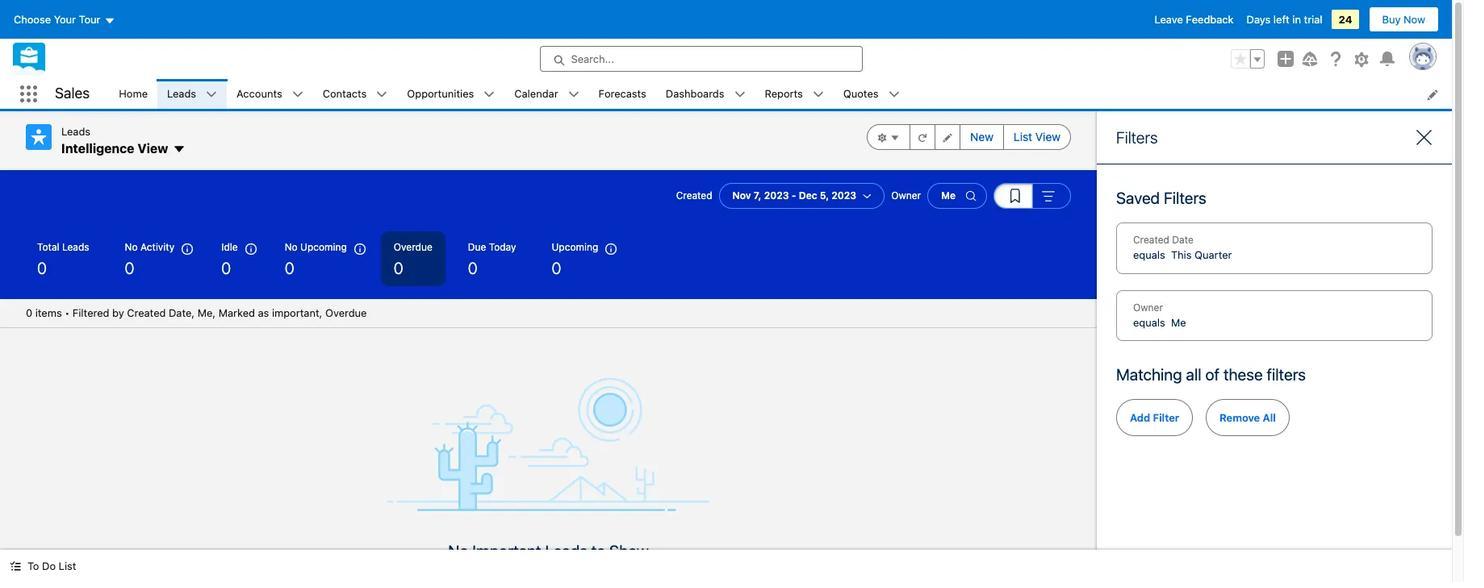 Task type: describe. For each thing, give the bounding box(es) containing it.
dashboards
[[666, 87, 724, 100]]

accounts
[[237, 87, 282, 100]]

tour
[[79, 13, 100, 26]]

2 vertical spatial created
[[127, 307, 166, 320]]

no for no activity
[[125, 241, 138, 253]]

to
[[591, 542, 606, 561]]

leave feedback link
[[1155, 13, 1234, 26]]

search... button
[[540, 46, 862, 72]]

idle
[[221, 241, 238, 253]]

reports
[[765, 87, 803, 100]]

text default image down leads "link"
[[173, 143, 186, 156]]

leads left to at the bottom left of the page
[[545, 542, 588, 561]]

due today 0
[[468, 241, 516, 278]]

text default image for calendar
[[568, 89, 579, 100]]

home
[[119, 87, 148, 100]]

me inside owner equals me
[[1171, 316, 1186, 329]]

opportunities
[[407, 87, 474, 100]]

0 inside 'due today 0'
[[468, 259, 478, 278]]

equals inside created date equals this quarter
[[1133, 249, 1165, 262]]

text default image for opportunities
[[484, 89, 495, 100]]

to do list
[[27, 560, 76, 573]]

text default image for reports
[[813, 89, 824, 100]]

due
[[468, 241, 486, 253]]

equals inside owner equals me
[[1133, 316, 1165, 329]]

today
[[489, 241, 516, 253]]

nov 7, 2023 - dec 5, 2023 button
[[719, 183, 885, 209]]

text default image for accounts
[[292, 89, 303, 100]]

leads list item
[[157, 79, 227, 109]]

calendar link
[[505, 79, 568, 109]]

date,
[[169, 307, 195, 320]]

as
[[258, 307, 269, 320]]

now
[[1404, 13, 1425, 26]]

2 upcoming from the left
[[552, 241, 598, 253]]

filtered
[[73, 307, 109, 320]]

me button
[[928, 183, 987, 209]]

dec
[[799, 190, 817, 202]]

trial
[[1304, 13, 1322, 26]]

buy now
[[1382, 13, 1425, 26]]

add
[[1130, 412, 1150, 425]]

view for list view
[[1035, 130, 1061, 144]]

0 inside total leads 0
[[37, 259, 47, 278]]

quotes link
[[834, 79, 888, 109]]

choose your tour
[[14, 13, 100, 26]]

view for intelligence view
[[138, 141, 168, 155]]

-
[[792, 190, 796, 202]]

filters
[[1267, 366, 1306, 384]]

overdue 0
[[394, 241, 432, 278]]

me inside button
[[941, 190, 956, 202]]

1 vertical spatial overdue
[[325, 307, 367, 320]]

text default image for contacts
[[376, 89, 388, 100]]

to
[[27, 560, 39, 573]]

buy now button
[[1368, 6, 1439, 32]]

accounts link
[[227, 79, 292, 109]]

key performance indicators group
[[0, 232, 1097, 299]]

created for created
[[676, 190, 712, 202]]

leads link
[[157, 79, 206, 109]]

owner equals me
[[1133, 301, 1186, 329]]

owner for owner equals me
[[1133, 301, 1163, 314]]

all
[[1186, 366, 1202, 384]]

contacts
[[323, 87, 367, 100]]

list view
[[1014, 130, 1061, 144]]

add filter button
[[1116, 400, 1193, 437]]

dashboards link
[[656, 79, 734, 109]]

quotes
[[843, 87, 879, 100]]

this
[[1171, 249, 1192, 262]]

overdue inside key performance indicators group
[[394, 241, 432, 253]]

1 upcoming from the left
[[300, 241, 347, 253]]

date
[[1172, 234, 1194, 246]]

these
[[1223, 366, 1263, 384]]

1 2023 from the left
[[764, 190, 789, 202]]

owner for owner
[[891, 190, 921, 202]]

forecasts link
[[589, 79, 656, 109]]

saved filters
[[1116, 189, 1207, 207]]

intelligence view
[[61, 141, 168, 155]]

2 vertical spatial group
[[994, 183, 1071, 209]]

no for no upcoming
[[285, 241, 298, 253]]

no important leads to show
[[448, 542, 649, 561]]

home link
[[109, 79, 157, 109]]

remove all button
[[1206, 400, 1290, 437]]

7,
[[754, 190, 762, 202]]

leads inside total leads 0
[[62, 241, 89, 253]]

created date equals this quarter
[[1133, 234, 1232, 262]]

nov
[[733, 190, 751, 202]]

activity
[[140, 241, 174, 253]]

0 items • filtered by created date, me, marked as important, overdue
[[26, 307, 367, 320]]

matching all of these filters
[[1116, 366, 1306, 384]]

leads up intelligence
[[61, 125, 90, 138]]

no for no important leads to show
[[448, 542, 469, 561]]



Task type: vqa. For each thing, say whether or not it's contained in the screenshot.
contact
no



Task type: locate. For each thing, give the bounding box(es) containing it.
intelligence
[[61, 141, 134, 155]]

buy
[[1382, 13, 1401, 26]]

text default image right contacts
[[376, 89, 388, 100]]

1 horizontal spatial overdue
[[394, 241, 432, 253]]

text default image inside the 'dashboards' list item
[[734, 89, 745, 100]]

created for created date equals this quarter
[[1133, 234, 1169, 246]]

no upcoming
[[285, 241, 347, 253]]

remove all
[[1220, 412, 1276, 425]]

do
[[42, 560, 56, 573]]

2 text default image from the left
[[484, 89, 495, 100]]

choose
[[14, 13, 51, 26]]

0 horizontal spatial created
[[127, 307, 166, 320]]

items
[[35, 307, 62, 320]]

1 vertical spatial filters
[[1164, 189, 1207, 207]]

group down list view "button"
[[994, 183, 1071, 209]]

1 vertical spatial list
[[59, 560, 76, 573]]

list containing home
[[109, 79, 1452, 109]]

marked
[[219, 307, 255, 320]]

0 vertical spatial filters
[[1116, 128, 1158, 147]]

calendar
[[514, 87, 558, 100]]

upcoming up important,
[[300, 241, 347, 253]]

leave
[[1155, 13, 1183, 26]]

list inside to do list button
[[59, 560, 76, 573]]

sales
[[55, 85, 90, 102]]

equals left this
[[1133, 249, 1165, 262]]

filters up date
[[1164, 189, 1207, 207]]

0 vertical spatial me
[[941, 190, 956, 202]]

accounts list item
[[227, 79, 313, 109]]

0 vertical spatial list
[[1014, 130, 1032, 144]]

list right new
[[1014, 130, 1032, 144]]

list
[[109, 79, 1452, 109]]

1 horizontal spatial filters
[[1164, 189, 1207, 207]]

calendar list item
[[505, 79, 589, 109]]

0 horizontal spatial 2023
[[764, 190, 789, 202]]

text default image inside the quotes list item
[[888, 89, 900, 100]]

1 horizontal spatial view
[[1035, 130, 1061, 144]]

text default image inside calendar 'list item'
[[568, 89, 579, 100]]

5,
[[820, 190, 829, 202]]

3 text default image from the left
[[568, 89, 579, 100]]

2023
[[764, 190, 789, 202], [832, 190, 857, 202]]

owner up 'matching' at the bottom of the page
[[1133, 301, 1163, 314]]

filter
[[1153, 412, 1179, 425]]

4 text default image from the left
[[734, 89, 745, 100]]

list inside list view "button"
[[1014, 130, 1032, 144]]

0 vertical spatial overdue
[[394, 241, 432, 253]]

quotes list item
[[834, 79, 909, 109]]

remove
[[1220, 412, 1260, 425]]

leads inside "link"
[[167, 87, 196, 100]]

group down days
[[1231, 49, 1265, 69]]

text default image for leads
[[206, 89, 217, 100]]

important,
[[272, 307, 322, 320]]

1 horizontal spatial created
[[676, 190, 712, 202]]

1 vertical spatial me
[[1171, 316, 1186, 329]]

0 horizontal spatial view
[[138, 141, 168, 155]]

text default image right accounts
[[292, 89, 303, 100]]

0 vertical spatial owner
[[891, 190, 921, 202]]

reports list item
[[755, 79, 834, 109]]

0 horizontal spatial owner
[[891, 190, 921, 202]]

no right the idle
[[285, 241, 298, 253]]

overdue
[[394, 241, 432, 253], [325, 307, 367, 320]]

2 equals from the top
[[1133, 316, 1165, 329]]

equals
[[1133, 249, 1165, 262], [1133, 316, 1165, 329]]

1 horizontal spatial owner
[[1133, 301, 1163, 314]]

nov 7, 2023 - dec 5, 2023
[[733, 190, 857, 202]]

left
[[1274, 13, 1290, 26]]

0 vertical spatial created
[[676, 190, 712, 202]]

1 vertical spatial equals
[[1133, 316, 1165, 329]]

forecasts
[[599, 87, 646, 100]]

0 inside the overdue 0
[[394, 259, 403, 278]]

list view button
[[1003, 124, 1071, 150]]

equals up 'matching' at the bottom of the page
[[1133, 316, 1165, 329]]

1 vertical spatial owner
[[1133, 301, 1163, 314]]

text default image right reports on the right top of page
[[813, 89, 824, 100]]

1 equals from the top
[[1133, 249, 1165, 262]]

1 vertical spatial group
[[867, 124, 1071, 150]]

24
[[1339, 13, 1352, 26]]

upcoming
[[300, 241, 347, 253], [552, 241, 598, 253]]

new
[[970, 130, 993, 144]]

overdue right important,
[[325, 307, 367, 320]]

all
[[1263, 412, 1276, 425]]

search...
[[571, 52, 614, 65]]

text default image
[[376, 89, 388, 100], [484, 89, 495, 100], [568, 89, 579, 100], [734, 89, 745, 100], [888, 89, 900, 100]]

text default image inside opportunities list item
[[484, 89, 495, 100]]

add filter
[[1130, 412, 1179, 425]]

0 horizontal spatial me
[[941, 190, 956, 202]]

in
[[1292, 13, 1301, 26]]

quarter
[[1195, 249, 1232, 262]]

contacts list item
[[313, 79, 397, 109]]

created
[[676, 190, 712, 202], [1133, 234, 1169, 246], [127, 307, 166, 320]]

contacts link
[[313, 79, 376, 109]]

0 horizontal spatial no
[[125, 241, 138, 253]]

dashboards list item
[[656, 79, 755, 109]]

text default image for dashboards
[[734, 89, 745, 100]]

1 horizontal spatial list
[[1014, 130, 1032, 144]]

choose your tour button
[[13, 6, 116, 32]]

view right new
[[1035, 130, 1061, 144]]

leave feedback
[[1155, 13, 1234, 26]]

group containing new
[[867, 124, 1071, 150]]

•
[[65, 307, 70, 320]]

feedback
[[1186, 13, 1234, 26]]

2 horizontal spatial no
[[448, 542, 469, 561]]

me
[[941, 190, 956, 202], [1171, 316, 1186, 329]]

leads right total at top left
[[62, 241, 89, 253]]

0
[[37, 259, 47, 278], [125, 259, 134, 278], [221, 259, 231, 278], [285, 259, 294, 278], [394, 259, 403, 278], [468, 259, 478, 278], [552, 259, 561, 278], [26, 307, 32, 320]]

owner left 'me' button
[[891, 190, 921, 202]]

text default image right calendar
[[568, 89, 579, 100]]

text default image inside to do list button
[[10, 561, 21, 572]]

created left date
[[1133, 234, 1169, 246]]

show
[[609, 542, 649, 561]]

leads
[[167, 87, 196, 100], [61, 125, 90, 138], [62, 241, 89, 253], [545, 542, 588, 561]]

0 vertical spatial equals
[[1133, 249, 1165, 262]]

matching
[[1116, 366, 1182, 384]]

by
[[112, 307, 124, 320]]

text default image inside accounts list item
[[292, 89, 303, 100]]

2 2023 from the left
[[832, 190, 857, 202]]

0 items • filtered by created date, me, marked as important, overdue status
[[26, 307, 367, 320]]

list right do
[[59, 560, 76, 573]]

text default image right quotes
[[888, 89, 900, 100]]

saved
[[1116, 189, 1160, 207]]

of
[[1205, 366, 1220, 384]]

view inside "button"
[[1035, 130, 1061, 144]]

1 horizontal spatial no
[[285, 241, 298, 253]]

list
[[1014, 130, 1032, 144], [59, 560, 76, 573]]

text default image inside reports list item
[[813, 89, 824, 100]]

owner inside owner equals me
[[1133, 301, 1163, 314]]

5 text default image from the left
[[888, 89, 900, 100]]

no activity
[[125, 241, 174, 253]]

1 horizontal spatial 2023
[[832, 190, 857, 202]]

no
[[125, 241, 138, 253], [285, 241, 298, 253], [448, 542, 469, 561]]

text default image left accounts link
[[206, 89, 217, 100]]

text default image inside the leads list item
[[206, 89, 217, 100]]

days left in trial
[[1247, 13, 1322, 26]]

leads right home at the left top of the page
[[167, 87, 196, 100]]

no left "important"
[[448, 542, 469, 561]]

0 horizontal spatial overdue
[[325, 307, 367, 320]]

no left activity
[[125, 241, 138, 253]]

text default image
[[206, 89, 217, 100], [292, 89, 303, 100], [813, 89, 824, 100], [173, 143, 186, 156], [10, 561, 21, 572]]

0 horizontal spatial filters
[[1116, 128, 1158, 147]]

me,
[[198, 307, 216, 320]]

text default image for quotes
[[888, 89, 900, 100]]

1 horizontal spatial me
[[1171, 316, 1186, 329]]

new button
[[960, 124, 1004, 150]]

text default image inside the contacts list item
[[376, 89, 388, 100]]

overdue left due on the top of the page
[[394, 241, 432, 253]]

2023 left -
[[764, 190, 789, 202]]

created left nov
[[676, 190, 712, 202]]

filters up saved
[[1116, 128, 1158, 147]]

text default image left to
[[10, 561, 21, 572]]

upcoming right today
[[552, 241, 598, 253]]

1 horizontal spatial upcoming
[[552, 241, 598, 253]]

to do list button
[[0, 550, 86, 583]]

text default image left "calendar" link at top left
[[484, 89, 495, 100]]

0 vertical spatial group
[[1231, 49, 1265, 69]]

days
[[1247, 13, 1271, 26]]

opportunities link
[[397, 79, 484, 109]]

important
[[472, 542, 541, 561]]

2 horizontal spatial created
[[1133, 234, 1169, 246]]

view right intelligence
[[138, 141, 168, 155]]

owner
[[891, 190, 921, 202], [1133, 301, 1163, 314]]

created inside created date equals this quarter
[[1133, 234, 1169, 246]]

2023 right 5, at the top
[[832, 190, 857, 202]]

0 horizontal spatial upcoming
[[300, 241, 347, 253]]

reports link
[[755, 79, 813, 109]]

created right by
[[127, 307, 166, 320]]

1 text default image from the left
[[376, 89, 388, 100]]

total
[[37, 241, 59, 253]]

0 horizontal spatial list
[[59, 560, 76, 573]]

group
[[1231, 49, 1265, 69], [867, 124, 1071, 150], [994, 183, 1071, 209]]

opportunities list item
[[397, 79, 505, 109]]

group up 'me' button
[[867, 124, 1071, 150]]

your
[[54, 13, 76, 26]]

1 vertical spatial created
[[1133, 234, 1169, 246]]

total leads 0
[[37, 241, 89, 278]]

filters
[[1116, 128, 1158, 147], [1164, 189, 1207, 207]]

text default image left reports link at top
[[734, 89, 745, 100]]



